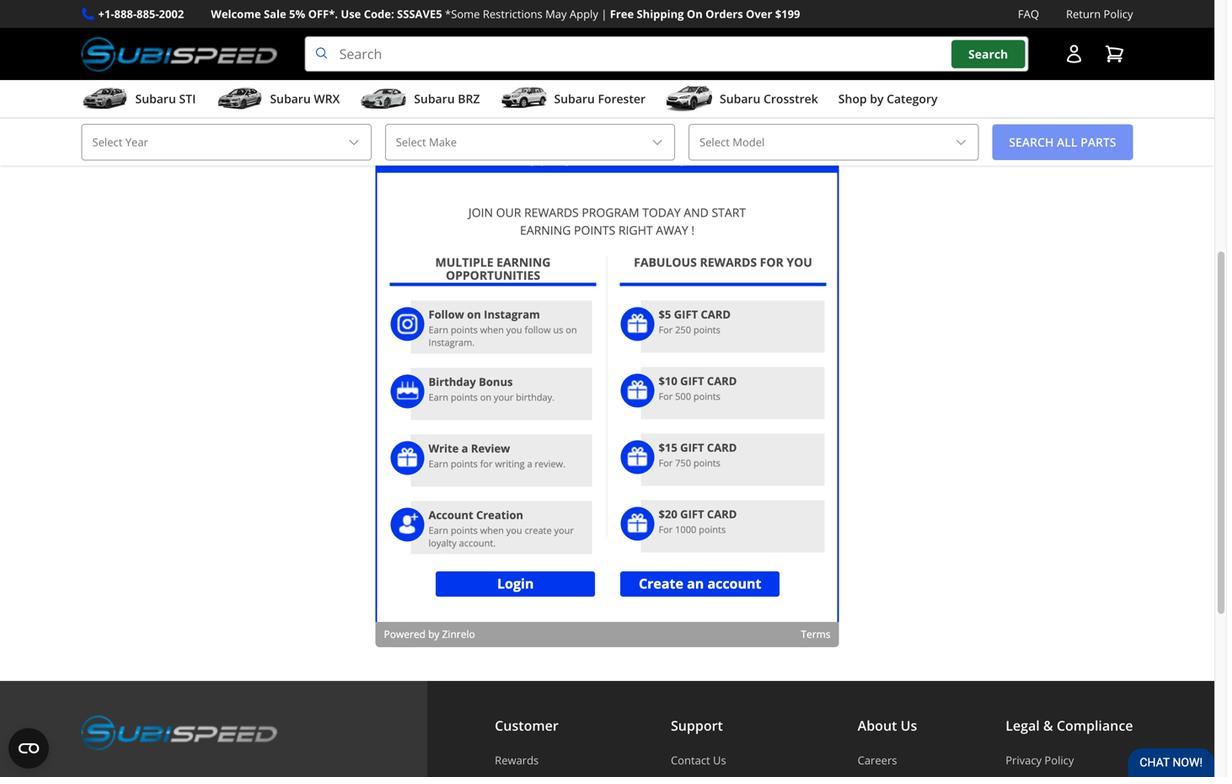 Task type: locate. For each thing, give the bounding box(es) containing it.
subaru for subaru sti
[[135, 91, 176, 107]]

privacy
[[1006, 753, 1042, 768]]

compliance
[[1057, 717, 1134, 735]]

subaru left wrx
[[270, 91, 311, 107]]

subaru inside subaru sti "dropdown button"
[[135, 91, 176, 107]]

|
[[601, 6, 607, 22]]

&
[[1044, 717, 1054, 735]]

hippogallery:original image
[[81, 0, 1134, 88]]

code:
[[364, 6, 394, 22]]

a subaru wrx thumbnail image image
[[216, 86, 263, 111]]

1 horizontal spatial us
[[901, 717, 918, 735]]

0 vertical spatial us
[[901, 717, 918, 735]]

4 subaru from the left
[[554, 91, 595, 107]]

dialog
[[376, 142, 839, 648]]

policy right return
[[1104, 6, 1134, 22]]

policy right 'privacy'
[[1045, 753, 1075, 768]]

subaru wrx button
[[216, 84, 340, 117]]

shipping
[[637, 6, 684, 22]]

return policy link
[[1067, 5, 1134, 23]]

customer
[[495, 717, 559, 735]]

apply
[[570, 6, 599, 22]]

$199
[[776, 6, 801, 22]]

rewards link
[[495, 753, 583, 768]]

888-
[[114, 6, 137, 22]]

by
[[870, 91, 884, 107]]

careers
[[858, 753, 898, 768]]

subaru for subaru brz
[[414, 91, 455, 107]]

privacy policy link
[[1006, 753, 1134, 768]]

subaru left sti
[[135, 91, 176, 107]]

2 subispeed logo image from the top
[[81, 715, 278, 751]]

subaru inside subaru forester dropdown button
[[554, 91, 595, 107]]

welcome sale 5% off*. use code: sssave5
[[211, 6, 442, 22]]

us for contact us
[[713, 753, 727, 768]]

subispeed logo image
[[81, 36, 278, 72], [81, 715, 278, 751]]

policy
[[1104, 6, 1134, 22], [1045, 753, 1075, 768]]

subaru brz
[[414, 91, 480, 107]]

us
[[901, 717, 918, 735], [713, 753, 727, 768]]

category
[[887, 91, 938, 107]]

1 horizontal spatial policy
[[1104, 6, 1134, 22]]

subaru forester
[[554, 91, 646, 107]]

select model image
[[955, 136, 968, 149]]

us right about
[[901, 717, 918, 735]]

privacy policy
[[1006, 753, 1075, 768]]

Select Make button
[[385, 124, 675, 161]]

faq
[[1019, 6, 1040, 22]]

0 horizontal spatial us
[[713, 753, 727, 768]]

1 subaru from the left
[[135, 91, 176, 107]]

wrx
[[314, 91, 340, 107]]

3 subaru from the left
[[414, 91, 455, 107]]

subaru crosstrek
[[720, 91, 819, 107]]

+1-888-885-2002
[[98, 6, 184, 22]]

subaru left brz
[[414, 91, 455, 107]]

2 subaru from the left
[[270, 91, 311, 107]]

sale
[[264, 6, 286, 22]]

subaru left forester
[[554, 91, 595, 107]]

subaru crosstrek button
[[666, 84, 819, 117]]

5 subaru from the left
[[720, 91, 761, 107]]

1 vertical spatial subispeed logo image
[[81, 715, 278, 751]]

*some
[[445, 6, 480, 22]]

return policy
[[1067, 6, 1134, 22]]

subaru
[[135, 91, 176, 107], [270, 91, 311, 107], [414, 91, 455, 107], [554, 91, 595, 107], [720, 91, 761, 107]]

policy for return policy
[[1104, 6, 1134, 22]]

0 vertical spatial subispeed logo image
[[81, 36, 278, 72]]

sti
[[179, 91, 196, 107]]

5%
[[289, 6, 305, 22]]

a subaru brz thumbnail image image
[[360, 86, 408, 111]]

1 subispeed logo image from the top
[[81, 36, 278, 72]]

subaru for subaru forester
[[554, 91, 595, 107]]

0 horizontal spatial policy
[[1045, 753, 1075, 768]]

sssave5
[[397, 6, 442, 22]]

button image
[[1065, 44, 1085, 64]]

1 vertical spatial us
[[713, 753, 727, 768]]

rewards
[[495, 753, 539, 768]]

subaru inside subaru crosstrek "dropdown button"
[[720, 91, 761, 107]]

subaru inside the subaru wrx dropdown button
[[270, 91, 311, 107]]

restrictions
[[483, 6, 543, 22]]

us right 'contact'
[[713, 753, 727, 768]]

0 vertical spatial policy
[[1104, 6, 1134, 22]]

use
[[341, 6, 361, 22]]

contact us link
[[671, 753, 770, 768]]

subaru inside subaru brz dropdown button
[[414, 91, 455, 107]]

welcome
[[211, 6, 261, 22]]

shop
[[839, 91, 867, 107]]

subaru right a subaru crosstrek thumbnail image
[[720, 91, 761, 107]]

1 vertical spatial policy
[[1045, 753, 1075, 768]]

subaru forester button
[[500, 84, 646, 117]]



Task type: describe. For each thing, give the bounding box(es) containing it.
search button
[[952, 40, 1026, 68]]

Select Year button
[[81, 124, 372, 161]]

subaru brz button
[[360, 84, 480, 117]]

open widget image
[[8, 729, 49, 769]]

subaru sti
[[135, 91, 196, 107]]

shop by category
[[839, 91, 938, 107]]

careers link
[[858, 753, 918, 768]]

off*.
[[308, 6, 338, 22]]

subaru for subaru wrx
[[270, 91, 311, 107]]

shop by category button
[[839, 84, 938, 117]]

+1-
[[98, 6, 114, 22]]

885-
[[137, 6, 159, 22]]

legal & compliance
[[1006, 717, 1134, 735]]

us for about us
[[901, 717, 918, 735]]

on
[[687, 6, 703, 22]]

subaru for subaru crosstrek
[[720, 91, 761, 107]]

contact
[[671, 753, 711, 768]]

about us
[[858, 717, 918, 735]]

Select Model button
[[689, 124, 979, 161]]

crosstrek
[[764, 91, 819, 107]]

*some restrictions may apply | free shipping on orders over $199
[[445, 6, 801, 22]]

subaru sti button
[[81, 84, 196, 117]]

search input field
[[305, 36, 1029, 72]]

2002
[[159, 6, 184, 22]]

a subaru sti thumbnail image image
[[81, 86, 129, 111]]

+1-888-885-2002 link
[[98, 5, 184, 23]]

orders
[[706, 6, 743, 22]]

faq link
[[1019, 5, 1040, 23]]

may
[[546, 6, 567, 22]]

contact us
[[671, 753, 727, 768]]

free
[[610, 6, 634, 22]]

brz
[[458, 91, 480, 107]]

subaru wrx
[[270, 91, 340, 107]]

a subaru crosstrek thumbnail image image
[[666, 86, 713, 111]]

about
[[858, 717, 898, 735]]

policy for privacy policy
[[1045, 753, 1075, 768]]

return
[[1067, 6, 1101, 22]]

forester
[[598, 91, 646, 107]]

support
[[671, 717, 723, 735]]

a subaru forester thumbnail image image
[[500, 86, 548, 111]]

select make image
[[651, 136, 664, 149]]

over
[[746, 6, 773, 22]]

search
[[969, 46, 1009, 62]]

select year image
[[347, 136, 361, 149]]

legal
[[1006, 717, 1040, 735]]



Task type: vqa. For each thing, say whether or not it's contained in the screenshot.


